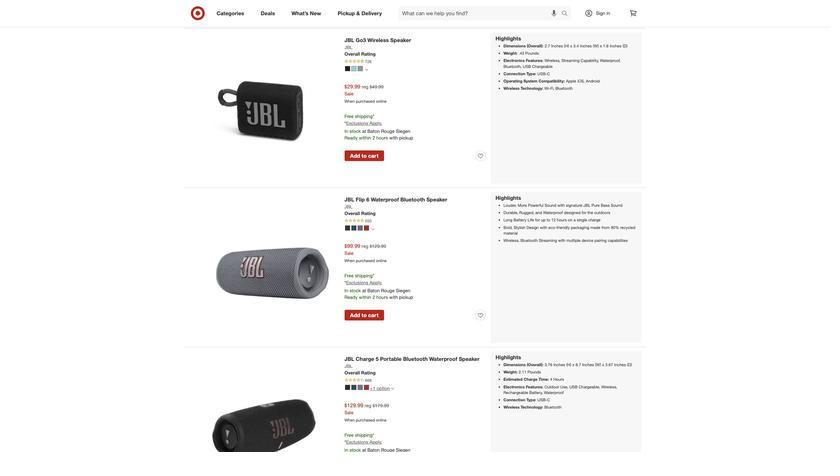 Task type: locate. For each thing, give the bounding box(es) containing it.
jbl inside highlights louder, more powerful sound with signature jbl pure bass sound durable, rugged, and waterproof designed for the outdoors long battery life for up to 12 hours on a single charge bold, stylish design with eco-friendly packaging made from 90% recycled material wireless, bluetooth streaming with multiple device pairing capabilities
[[584, 203, 591, 208]]

usb- inside connection type: usb-c operating system compatibility: apple ios, android wireless technology: wi-fi, bluetooth
[[538, 71, 548, 76]]

wireless right go3
[[368, 37, 389, 43]]

(w) left 3.67
[[596, 363, 602, 368]]

1 vertical spatial features:
[[526, 385, 544, 390]]

$129.99
[[370, 243, 387, 249], [345, 402, 364, 409]]

weight: inside dimensions (overall): 2.7 inches (h) x 3.4 inches (w) x 1.6 inches (d) weight: .43 pounds
[[504, 51, 518, 56]]

connection
[[504, 71, 526, 76], [504, 398, 526, 403]]

recycled
[[621, 225, 636, 230]]

3.67
[[606, 363, 614, 368]]

free down '$129.99 reg $179.99 sale when purchased online'
[[345, 433, 354, 438]]

at for $99.99
[[362, 288, 366, 294]]

1 vertical spatial add
[[350, 312, 360, 319]]

exclusions apply. link down $29.99 reg $49.99 sale when purchased online
[[346, 120, 382, 126]]

2 baton from the top
[[368, 288, 380, 294]]

0 vertical spatial technology:
[[521, 86, 544, 91]]

0 vertical spatial connection
[[504, 71, 526, 76]]

exclusions apply. link for $29.99
[[346, 120, 382, 126]]

overall
[[345, 51, 360, 57], [345, 211, 360, 216], [345, 370, 360, 376]]

1 sale from the top
[[345, 91, 354, 96]]

pickup for $29.99
[[400, 135, 413, 141]]

purchased down $99.99
[[356, 258, 375, 263]]

dimensions up .43 at the right top
[[504, 43, 526, 48]]

(d) for 3.76 inches (h) x 8.7 inches (w) x 3.67 inches (d)
[[628, 363, 632, 368]]

1 vertical spatial add to cart button
[[345, 310, 384, 321]]

overall rating up '550'
[[345, 211, 376, 216]]

1 add from the top
[[350, 153, 360, 159]]

usb inside "outdoor use, usb chargeable, wireless, rechargeable battery, waterproof"
[[570, 385, 578, 390]]

1 vertical spatial (overall):
[[527, 363, 544, 368]]

jbl link for jbl charge 5 portable bluetooth waterproof speaker
[[345, 363, 353, 370]]

2 pickup from the top
[[400, 295, 413, 300]]

speaker
[[391, 37, 411, 43], [427, 196, 448, 203], [459, 356, 480, 363]]

dimensions
[[504, 43, 526, 48], [504, 363, 526, 368]]

3 exclusions from the top
[[346, 440, 369, 445]]

red image
[[364, 385, 369, 390]]

1 vertical spatial exclusions
[[346, 280, 369, 286]]

connection inside connection type: usb-c wireless technology: bluetooth
[[504, 398, 526, 403]]

(w) inside dimensions (overall): 3.76 inches (h) x 8.7 inches (w) x 3.67 inches (d) weight: 2.11 pounds estimated charge time: 4 hours
[[596, 363, 602, 368]]

within for $29.99
[[359, 135, 371, 141]]

inches right 2.7
[[552, 43, 563, 48]]

2 vertical spatial reg
[[365, 403, 372, 409]]

usb- inside connection type: usb-c wireless technology: bluetooth
[[538, 398, 548, 403]]

overall up teal icon
[[345, 51, 360, 57]]

0 vertical spatial (w)
[[593, 43, 599, 48]]

streaming inside wireless, streaming capability, waterproof, bluetooth, usb chargeable
[[562, 58, 580, 63]]

wireless, down material
[[504, 238, 520, 243]]

1 technology: from the top
[[521, 86, 544, 91]]

pickup
[[400, 135, 413, 141], [400, 295, 413, 300]]

0 vertical spatial electronics features:
[[504, 58, 544, 63]]

1 type: from the top
[[527, 71, 537, 76]]

0 vertical spatial type:
[[527, 71, 537, 76]]

3 exclusions apply. link from the top
[[346, 440, 382, 445]]

dimensions inside dimensions (overall): 2.7 inches (h) x 3.4 inches (w) x 1.6 inches (d) weight: .43 pounds
[[504, 43, 526, 48]]

2 vertical spatial rating
[[361, 370, 376, 376]]

electronics features: up rechargeable at the bottom of the page
[[504, 385, 544, 390]]

1 ready from the top
[[345, 135, 358, 141]]

gray image
[[358, 66, 363, 71], [358, 226, 363, 231], [358, 385, 363, 390]]

2 add to cart from the top
[[350, 312, 379, 319]]

within
[[359, 135, 371, 141], [359, 295, 371, 300]]

wireless, inside highlights louder, more powerful sound with signature jbl pure bass sound durable, rugged, and waterproof designed for the outdoors long battery life for up to 12 hours on a single charge bold, stylish design with eco-friendly packaging made from 90% recycled material wireless, bluetooth streaming with multiple device pairing capabilities
[[504, 238, 520, 243]]

1 exclusions from the top
[[346, 120, 369, 126]]

when down $99.99
[[345, 258, 355, 263]]

time:
[[539, 377, 549, 382]]

rating up 668
[[361, 370, 376, 376]]

3 online from the top
[[376, 418, 387, 423]]

ready for $29.99
[[345, 135, 358, 141]]

type: inside connection type: usb-c operating system compatibility: apple ios, android wireless technology: wi-fi, bluetooth
[[527, 71, 537, 76]]

all colors element right red image at left
[[372, 227, 375, 231]]

1 electronics from the top
[[504, 58, 525, 63]]

all colors + 1 more colors image
[[391, 387, 394, 390]]

3 jbl link from the top
[[345, 363, 353, 370]]

overall up the +1 option dropdown button
[[345, 370, 360, 376]]

when for $129.99
[[345, 418, 355, 423]]

1 horizontal spatial $129.99
[[370, 243, 387, 249]]

1 in from the top
[[345, 128, 349, 134]]

1 vertical spatial all colors element
[[372, 227, 375, 231]]

c for bluetooth
[[548, 398, 551, 403]]

purchased
[[356, 99, 375, 104], [356, 258, 375, 263], [356, 418, 375, 423]]

features: up chargeable
[[526, 58, 544, 63]]

2 vertical spatial exclusions
[[346, 440, 369, 445]]

exclusions inside free shipping * * exclusions apply.
[[346, 440, 369, 445]]

streaming
[[562, 58, 580, 63], [539, 238, 557, 243]]

connection inside connection type: usb-c operating system compatibility: apple ios, android wireless technology: wi-fi, bluetooth
[[504, 71, 526, 76]]

1 (overall): from the top
[[527, 43, 544, 48]]

sale inside '$129.99 reg $179.99 sale when purchased online'
[[345, 410, 354, 415]]

free for $29.99
[[345, 114, 354, 119]]

operating
[[504, 79, 523, 84]]

c inside connection type: usb-c wireless technology: bluetooth
[[548, 398, 551, 403]]

1 free shipping * * exclusions apply. in stock at  baton rouge siegen ready within 2 hours with pickup from the top
[[345, 114, 413, 141]]

0 vertical spatial reg
[[362, 84, 369, 89]]

when up free shipping * * exclusions apply.
[[345, 418, 355, 423]]

bluetooth
[[556, 86, 573, 91], [401, 196, 425, 203], [521, 238, 538, 243], [403, 356, 428, 363], [545, 405, 562, 410]]

pickup
[[338, 10, 355, 16]]

purchased up free shipping * * exclusions apply.
[[356, 418, 375, 423]]

What can we help you find? suggestions appear below search field
[[399, 6, 564, 21]]

with
[[390, 135, 398, 141], [558, 203, 565, 208], [540, 225, 548, 230], [559, 238, 566, 243], [390, 295, 398, 300]]

(w) inside dimensions (overall): 2.7 inches (h) x 3.4 inches (w) x 1.6 inches (d) weight: .43 pounds
[[593, 43, 599, 48]]

when inside $29.99 reg $49.99 sale when purchased online
[[345, 99, 355, 104]]

stock for $29.99
[[350, 128, 361, 134]]

usb-
[[538, 71, 548, 76], [538, 398, 548, 403]]

2 online from the top
[[376, 258, 387, 263]]

2 technology: from the top
[[521, 405, 544, 410]]

rugged,
[[520, 210, 535, 215]]

1 vertical spatial when
[[345, 258, 355, 263]]

gray image left red image at left
[[358, 226, 363, 231]]

1 purchased from the top
[[356, 99, 375, 104]]

1 exclusions apply. link from the top
[[346, 120, 382, 126]]

usb right use,
[[570, 385, 578, 390]]

2 purchased from the top
[[356, 258, 375, 263]]

for
[[582, 210, 587, 215], [536, 218, 540, 223]]

(h) inside dimensions (overall): 2.7 inches (h) x 3.4 inches (w) x 1.6 inches (d) weight: .43 pounds
[[565, 43, 570, 48]]

weight:
[[504, 51, 518, 56], [504, 370, 518, 375]]

3 shipping from the top
[[355, 433, 373, 438]]

purchased inside $29.99 reg $49.99 sale when purchased online
[[356, 99, 375, 104]]

what's new link
[[286, 6, 330, 21]]

0 horizontal spatial all colors element
[[365, 68, 368, 72]]

sale inside $29.99 reg $49.99 sale when purchased online
[[345, 91, 354, 96]]

gray image left red icon
[[358, 385, 363, 390]]

to for jbl flip 6 waterproof bluetooth speaker
[[362, 312, 367, 319]]

1 vertical spatial siegen
[[396, 288, 411, 294]]

2 type: from the top
[[527, 398, 537, 403]]

1 add to cart button from the top
[[345, 151, 384, 161]]

2 overall from the top
[[345, 211, 360, 216]]

sale up free shipping * * exclusions apply.
[[345, 410, 354, 415]]

$49.99
[[370, 84, 384, 89]]

weight: left .43 at the right top
[[504, 51, 518, 56]]

1 vertical spatial 2
[[373, 295, 375, 300]]

0 vertical spatial overall rating
[[345, 51, 376, 57]]

0 vertical spatial rouge
[[381, 128, 395, 134]]

wireless,
[[545, 58, 561, 63], [504, 238, 520, 243], [602, 385, 618, 390]]

free shipping * * exclusions apply. in stock at  baton rouge siegen ready within 2 hours with pickup for $29.99
[[345, 114, 413, 141]]

reg inside '$129.99 reg $179.99 sale when purchased online'
[[365, 403, 372, 409]]

0 vertical spatial all colors image
[[365, 68, 368, 71]]

0 vertical spatial free shipping * * exclusions apply. in stock at  baton rouge siegen ready within 2 hours with pickup
[[345, 114, 413, 141]]

1 vertical spatial overall
[[345, 211, 360, 216]]

3 rating from the top
[[361, 370, 376, 376]]

exclusions down '$129.99 reg $179.99 sale when purchased online'
[[346, 440, 369, 445]]

2 vertical spatial gray image
[[358, 385, 363, 390]]

when inside '$129.99 reg $179.99 sale when purchased online'
[[345, 418, 355, 423]]

all colors element for $99.99
[[372, 227, 375, 231]]

0 vertical spatial features:
[[526, 58, 544, 63]]

ready for $99.99
[[345, 295, 358, 300]]

purchased down $49.99
[[356, 99, 375, 104]]

2 stock from the top
[[350, 288, 361, 294]]

sound
[[545, 203, 557, 208], [611, 203, 623, 208]]

type: for system
[[527, 71, 537, 76]]

technology:
[[521, 86, 544, 91], [521, 405, 544, 410]]

(overall):
[[527, 43, 544, 48], [527, 363, 544, 368]]

free down $29.99 reg $49.99 sale when purchased online
[[345, 114, 354, 119]]

(overall): left the 3.76
[[527, 363, 544, 368]]

shipping down $29.99 reg $49.99 sale when purchased online
[[355, 114, 373, 119]]

1 add to cart from the top
[[350, 153, 379, 159]]

2 dimensions from the top
[[504, 363, 526, 368]]

type: inside connection type: usb-c wireless technology: bluetooth
[[527, 398, 537, 403]]

c up compatibility:
[[548, 71, 551, 76]]

type: up 'system'
[[527, 71, 537, 76]]

1 vertical spatial gray image
[[358, 226, 363, 231]]

reg left $179.99
[[365, 403, 372, 409]]

charge left 5
[[356, 356, 375, 363]]

teal image
[[351, 66, 357, 71]]

3 apply. from the top
[[370, 440, 382, 445]]

exclusions down $29.99 reg $49.99 sale when purchased online
[[346, 120, 369, 126]]

connection type: usb-c wireless technology: bluetooth
[[504, 398, 562, 410]]

3 highlights from the top
[[496, 354, 522, 361]]

0 vertical spatial exclusions apply. link
[[346, 120, 382, 126]]

chargeable
[[533, 64, 553, 69]]

technology: down 'system'
[[521, 86, 544, 91]]

1 horizontal spatial sound
[[611, 203, 623, 208]]

capabilities
[[608, 238, 628, 243]]

rating up "726"
[[361, 51, 376, 57]]

1 vertical spatial usb
[[570, 385, 578, 390]]

rating for charge
[[361, 370, 376, 376]]

rating
[[361, 51, 376, 57], [361, 211, 376, 216], [361, 370, 376, 376]]

speaker inside "link"
[[427, 196, 448, 203]]

ready
[[345, 135, 358, 141], [345, 295, 358, 300]]

dimensions (overall): 3.76 inches (h) x 8.7 inches (w) x 3.67 inches (d) weight: 2.11 pounds estimated charge time: 4 hours
[[504, 363, 632, 382]]

add to cart for $99.99
[[350, 312, 379, 319]]

3.4
[[574, 43, 579, 48]]

1 horizontal spatial usb
[[570, 385, 578, 390]]

1 vertical spatial stock
[[350, 288, 361, 294]]

0 vertical spatial weight:
[[504, 51, 518, 56]]

1 shipping from the top
[[355, 114, 373, 119]]

baton for $99.99
[[368, 288, 380, 294]]

reg right $99.99
[[362, 243, 369, 249]]

3 overall rating from the top
[[345, 370, 376, 376]]

1 vertical spatial type:
[[527, 398, 537, 403]]

1 within from the top
[[359, 135, 371, 141]]

connection up operating
[[504, 71, 526, 76]]

when for $29.99
[[345, 99, 355, 104]]

1 features: from the top
[[526, 58, 544, 63]]

1 vertical spatial cart
[[369, 312, 379, 319]]

sign in
[[597, 10, 611, 16]]

blue image
[[351, 226, 357, 231], [351, 385, 357, 390]]

friendly
[[557, 225, 570, 230]]

purchased inside '$129.99 reg $179.99 sale when purchased online'
[[356, 418, 375, 423]]

0 vertical spatial dimensions
[[504, 43, 526, 48]]

x
[[571, 43, 573, 48], [600, 43, 603, 48], [573, 363, 575, 368], [603, 363, 605, 368]]

2 highlights from the top
[[496, 195, 522, 201]]

siegen for $99.99
[[396, 288, 411, 294]]

reg for $29.99
[[362, 84, 369, 89]]

sale inside $99.99 reg $129.99 sale when purchased online
[[345, 250, 354, 256]]

1 cart from the top
[[369, 153, 379, 159]]

blue image for $99.99
[[351, 226, 357, 231]]

electronics
[[504, 58, 525, 63], [504, 385, 525, 390]]

1 siegen from the top
[[396, 128, 411, 134]]

highlights up louder,
[[496, 195, 522, 201]]

(d) right 1.6
[[623, 43, 628, 48]]

2 horizontal spatial speaker
[[459, 356, 480, 363]]

(d)
[[623, 43, 628, 48], [628, 363, 632, 368]]

0 vertical spatial baton
[[368, 128, 380, 134]]

gray image right teal icon
[[358, 66, 363, 71]]

jbl link for jbl go3 wireless speaker
[[345, 44, 353, 51]]

1 rating from the top
[[361, 51, 376, 57]]

2 within from the top
[[359, 295, 371, 300]]

(d) right 3.67
[[628, 363, 632, 368]]

$179.99
[[373, 403, 389, 409]]

1 vertical spatial at
[[362, 288, 366, 294]]

features: for chargeable
[[526, 58, 544, 63]]

2 rouge from the top
[[381, 288, 395, 294]]

1 horizontal spatial all colors element
[[372, 227, 375, 231]]

jbl link for jbl flip 6 waterproof bluetooth speaker
[[345, 204, 353, 210]]

apply.
[[370, 120, 382, 126], [370, 280, 382, 286], [370, 440, 382, 445]]

1 vertical spatial sale
[[345, 250, 354, 256]]

0 vertical spatial wireless
[[368, 37, 389, 43]]

pounds right 2.11
[[528, 370, 542, 375]]

blue image left red image at left
[[351, 226, 357, 231]]

2 exclusions from the top
[[346, 280, 369, 286]]

baton
[[368, 128, 380, 134], [368, 288, 380, 294]]

sale for $29.99
[[345, 91, 354, 96]]

2 in from the top
[[345, 288, 349, 294]]

siegen
[[396, 128, 411, 134], [396, 288, 411, 294]]

packaging
[[571, 225, 590, 230]]

add to cart for $29.99
[[350, 153, 379, 159]]

apply. down $29.99 reg $49.99 sale when purchased online
[[370, 120, 382, 126]]

x left 1.6
[[600, 43, 603, 48]]

0 horizontal spatial wireless,
[[504, 238, 520, 243]]

1 vertical spatial highlights
[[496, 195, 522, 201]]

apply. down '$129.99 reg $179.99 sale when purchased online'
[[370, 440, 382, 445]]

2 vertical spatial highlights
[[496, 354, 522, 361]]

1 vertical spatial pounds
[[528, 370, 542, 375]]

0 vertical spatial when
[[345, 99, 355, 104]]

1 apply. from the top
[[370, 120, 382, 126]]

online
[[376, 99, 387, 104], [376, 258, 387, 263], [376, 418, 387, 423]]

sound right bass
[[611, 203, 623, 208]]

features: up battery,
[[526, 385, 544, 390]]

0 vertical spatial sale
[[345, 91, 354, 96]]

1 pickup from the top
[[400, 135, 413, 141]]

2 rating from the top
[[361, 211, 376, 216]]

exclusions apply. link down $99.99 reg $129.99 sale when purchased online
[[346, 280, 382, 286]]

+1
[[370, 386, 376, 391]]

(h) left 3.4
[[565, 43, 570, 48]]

wireless, up chargeable
[[545, 58, 561, 63]]

0 vertical spatial exclusions
[[346, 120, 369, 126]]

2 horizontal spatial wireless,
[[602, 385, 618, 390]]

3 when from the top
[[345, 418, 355, 423]]

online inside $29.99 reg $49.99 sale when purchased online
[[376, 99, 387, 104]]

2 when from the top
[[345, 258, 355, 263]]

type: down battery,
[[527, 398, 537, 403]]

2 vertical spatial purchased
[[356, 418, 375, 423]]

black image up $99.99
[[345, 226, 350, 231]]

2 sale from the top
[[345, 250, 354, 256]]

(overall): inside dimensions (overall): 3.76 inches (h) x 8.7 inches (w) x 3.67 inches (d) weight: 2.11 pounds estimated charge time: 4 hours
[[527, 363, 544, 368]]

all colors image for $99.99
[[372, 228, 375, 231]]

overall rating
[[345, 51, 376, 57], [345, 211, 376, 216], [345, 370, 376, 376]]

stock
[[350, 128, 361, 134], [350, 288, 361, 294]]

2 vertical spatial when
[[345, 418, 355, 423]]

apply. for $99.99
[[370, 280, 382, 286]]

weight: inside dimensions (overall): 3.76 inches (h) x 8.7 inches (w) x 3.67 inches (d) weight: 2.11 pounds estimated charge time: 4 hours
[[504, 370, 518, 375]]

dimensions inside dimensions (overall): 3.76 inches (h) x 8.7 inches (w) x 3.67 inches (d) weight: 2.11 pounds estimated charge time: 4 hours
[[504, 363, 526, 368]]

weight: up estimated
[[504, 370, 518, 375]]

1 electronics features: from the top
[[504, 58, 544, 63]]

reg for $129.99
[[365, 403, 372, 409]]

1 vertical spatial connection
[[504, 398, 526, 403]]

all colors element
[[365, 68, 368, 72], [372, 227, 375, 231]]

electronics features: down .43 at the right top
[[504, 58, 544, 63]]

technology: down battery,
[[521, 405, 544, 410]]

purchased inside $99.99 reg $129.99 sale when purchased online
[[356, 258, 375, 263]]

highlights louder, more powerful sound with signature jbl pure bass sound durable, rugged, and waterproof designed for the outdoors long battery life for up to 12 hours on a single charge bold, stylish design with eco-friendly packaging made from 90% recycled material wireless, bluetooth streaming with multiple device pairing capabilities
[[496, 195, 636, 243]]

2 weight: from the top
[[504, 370, 518, 375]]

dimensions up 2.11
[[504, 363, 526, 368]]

in
[[607, 10, 611, 16]]

when for $99.99
[[345, 258, 355, 263]]

1 connection from the top
[[504, 71, 526, 76]]

$129.99 right $99.99
[[370, 243, 387, 249]]

pounds inside dimensions (overall): 3.76 inches (h) x 8.7 inches (w) x 3.67 inches (d) weight: 2.11 pounds estimated charge time: 4 hours
[[528, 370, 542, 375]]

1 horizontal spatial for
[[582, 210, 587, 215]]

1 vertical spatial rouge
[[381, 288, 395, 294]]

1 c from the top
[[548, 71, 551, 76]]

2 add from the top
[[350, 312, 360, 319]]

2 black image from the top
[[345, 385, 350, 390]]

all colors image right red image at left
[[372, 228, 375, 231]]

1 2 from the top
[[373, 135, 375, 141]]

0 vertical spatial (d)
[[623, 43, 628, 48]]

electronics features: for rechargeable
[[504, 385, 544, 390]]

gray image for $129.99
[[358, 385, 363, 390]]

1 vertical spatial c
[[548, 398, 551, 403]]

black image for $129.99
[[345, 385, 350, 390]]

1 free from the top
[[345, 114, 354, 119]]

for left the
[[582, 210, 587, 215]]

shipping
[[355, 114, 373, 119], [355, 273, 373, 279], [355, 433, 373, 438]]

wireless down rechargeable at the bottom of the page
[[504, 405, 520, 410]]

dimensions for 2.11 pounds
[[504, 363, 526, 368]]

1 vertical spatial (h)
[[567, 363, 572, 368]]

0 vertical spatial (h)
[[565, 43, 570, 48]]

electronics for usb
[[504, 58, 525, 63]]

2 free shipping * * exclusions apply. in stock at  baton rouge siegen ready within 2 hours with pickup from the top
[[345, 273, 413, 300]]

charge
[[356, 356, 375, 363], [524, 377, 538, 382]]

2 vertical spatial speaker
[[459, 356, 480, 363]]

0 vertical spatial c
[[548, 71, 551, 76]]

overall rating up 668
[[345, 370, 376, 376]]

all colors image
[[365, 68, 368, 71], [372, 228, 375, 231]]

1 jbl link from the top
[[345, 44, 353, 51]]

sale down '$29.99'
[[345, 91, 354, 96]]

(overall): for .43 pounds
[[527, 43, 544, 48]]

2 siegen from the top
[[396, 288, 411, 294]]

pounds inside dimensions (overall): 2.7 inches (h) x 3.4 inches (w) x 1.6 inches (d) weight: .43 pounds
[[526, 51, 539, 56]]

(h) for 8.7
[[567, 363, 572, 368]]

$99.99
[[345, 243, 361, 249]]

hours for jbl flip 6 waterproof bluetooth speaker
[[377, 295, 388, 300]]

0 horizontal spatial usb
[[523, 64, 531, 69]]

0 horizontal spatial $129.99
[[345, 402, 364, 409]]

1 horizontal spatial streaming
[[562, 58, 580, 63]]

1 vertical spatial add to cart
[[350, 312, 379, 319]]

c down "outdoor"
[[548, 398, 551, 403]]

2 vertical spatial overall rating
[[345, 370, 376, 376]]

1 vertical spatial free
[[345, 273, 354, 279]]

$129.99 down the +1 option dropdown button
[[345, 402, 364, 409]]

jbl flip 6 waterproof bluetooth speaker image
[[191, 195, 337, 341], [191, 195, 337, 341]]

sale
[[345, 91, 354, 96], [345, 250, 354, 256], [345, 410, 354, 415]]

1 rouge from the top
[[381, 128, 395, 134]]

usb down .43 at the right top
[[523, 64, 531, 69]]

1 vertical spatial (d)
[[628, 363, 632, 368]]

shipping down '$129.99 reg $179.99 sale when purchased online'
[[355, 433, 373, 438]]

2 connection from the top
[[504, 398, 526, 403]]

free down $99.99 reg $129.99 sale when purchased online
[[345, 273, 354, 279]]

online inside $99.99 reg $129.99 sale when purchased online
[[376, 258, 387, 263]]

usb- down battery,
[[538, 398, 548, 403]]

rouge for $99.99
[[381, 288, 395, 294]]

highlights inside highlights louder, more powerful sound with signature jbl pure bass sound durable, rugged, and waterproof designed for the outdoors long battery life for up to 12 hours on a single charge bold, stylish design with eco-friendly packaging made from 90% recycled material wireless, bluetooth streaming with multiple device pairing capabilities
[[496, 195, 522, 201]]

1 vertical spatial weight:
[[504, 370, 518, 375]]

0 horizontal spatial streaming
[[539, 238, 557, 243]]

0 vertical spatial cart
[[369, 153, 379, 159]]

2 gray image from the top
[[358, 226, 363, 231]]

2 free from the top
[[345, 273, 354, 279]]

exclusions apply. link down '$129.99 reg $179.99 sale when purchased online'
[[346, 440, 382, 445]]

1 vertical spatial speaker
[[427, 196, 448, 203]]

1 weight: from the top
[[504, 51, 518, 56]]

online inside '$129.99 reg $179.99 sale when purchased online'
[[376, 418, 387, 423]]

1 vertical spatial baton
[[368, 288, 380, 294]]

electronics up rechargeable at the bottom of the page
[[504, 385, 525, 390]]

0 vertical spatial speaker
[[391, 37, 411, 43]]

purchased for $129.99
[[356, 418, 375, 423]]

1 vertical spatial to
[[547, 218, 551, 223]]

2 cart from the top
[[369, 312, 379, 319]]

inches right 1.6
[[610, 43, 622, 48]]

3 purchased from the top
[[356, 418, 375, 423]]

jbl charge 5 portable bluetooth waterproof speaker link
[[345, 356, 486, 363]]

2 (overall): from the top
[[527, 363, 544, 368]]

sonos sub mini wireless subwoofer (white) image
[[191, 0, 337, 22], [191, 0, 337, 22]]

1 online from the top
[[376, 99, 387, 104]]

(h) left 8.7
[[567, 363, 572, 368]]

electronics up bluetooth, on the right of page
[[504, 58, 525, 63]]

reg left $49.99
[[362, 84, 369, 89]]

1 vertical spatial free shipping * * exclusions apply. in stock at  baton rouge siegen ready within 2 hours with pickup
[[345, 273, 413, 300]]

shipping for $29.99
[[355, 114, 373, 119]]

highlights up 2.11
[[496, 354, 522, 361]]

bluetooth,
[[504, 64, 522, 69]]

1 vertical spatial blue image
[[351, 385, 357, 390]]

when down '$29.99'
[[345, 99, 355, 104]]

type:
[[527, 71, 537, 76], [527, 398, 537, 403]]

2 blue image from the top
[[351, 385, 357, 390]]

0 vertical spatial all colors element
[[365, 68, 368, 72]]

connection for operating
[[504, 71, 526, 76]]

1 blue image from the top
[[351, 226, 357, 231]]

sign in link
[[580, 6, 621, 21]]

for left up
[[536, 218, 540, 223]]

1 gray image from the top
[[358, 66, 363, 71]]

charge down 2.11
[[524, 377, 538, 382]]

apply. for $29.99
[[370, 120, 382, 126]]

baton for $29.99
[[368, 128, 380, 134]]

connection for wireless
[[504, 398, 526, 403]]

sale down $99.99
[[345, 250, 354, 256]]

1 sound from the left
[[545, 203, 557, 208]]

2 vertical spatial to
[[362, 312, 367, 319]]

2 apply. from the top
[[370, 280, 382, 286]]

1 dimensions from the top
[[504, 43, 526, 48]]

bold,
[[504, 225, 513, 230]]

rating for go3
[[361, 51, 376, 57]]

online for $29.99
[[376, 99, 387, 104]]

3 gray image from the top
[[358, 385, 363, 390]]

2 vertical spatial sale
[[345, 410, 354, 415]]

black image
[[345, 226, 350, 231], [345, 385, 350, 390]]

pounds for 2.11 pounds
[[528, 370, 542, 375]]

overall for go3
[[345, 51, 360, 57]]

jbl inside "link"
[[345, 196, 355, 203]]

2 vertical spatial shipping
[[355, 433, 373, 438]]

technology: inside connection type: usb-c operating system compatibility: apple ios, android wireless technology: wi-fi, bluetooth
[[521, 86, 544, 91]]

streaming down dimensions (overall): 2.7 inches (h) x 3.4 inches (w) x 1.6 inches (d) weight: .43 pounds on the top of the page
[[562, 58, 580, 63]]

all colors image down "726"
[[365, 68, 368, 71]]

streaming down eco-
[[539, 238, 557, 243]]

2 features: from the top
[[526, 385, 544, 390]]

black image left red icon
[[345, 385, 350, 390]]

1 when from the top
[[345, 99, 355, 104]]

(d) inside dimensions (overall): 3.76 inches (h) x 8.7 inches (w) x 3.67 inches (d) weight: 2.11 pounds estimated charge time: 4 hours
[[628, 363, 632, 368]]

1 baton from the top
[[368, 128, 380, 134]]

(overall): inside dimensions (overall): 2.7 inches (h) x 3.4 inches (w) x 1.6 inches (d) weight: .43 pounds
[[527, 43, 544, 48]]

life
[[528, 218, 535, 223]]

(h) inside dimensions (overall): 3.76 inches (h) x 8.7 inches (w) x 3.67 inches (d) weight: 2.11 pounds estimated charge time: 4 hours
[[567, 363, 572, 368]]

reg inside $99.99 reg $129.99 sale when purchased online
[[362, 243, 369, 249]]

jbl charge 5 portable bluetooth waterproof speaker image
[[191, 354, 337, 452], [191, 354, 337, 452]]

shipping down $99.99 reg $129.99 sale when purchased online
[[355, 273, 373, 279]]

2 exclusions apply. link from the top
[[346, 280, 382, 286]]

eco-
[[549, 225, 557, 230]]

1 vertical spatial technology:
[[521, 405, 544, 410]]

2 at from the top
[[362, 288, 366, 294]]

2 jbl link from the top
[[345, 204, 353, 210]]

when inside $99.99 reg $129.99 sale when purchased online
[[345, 258, 355, 263]]

2 add to cart button from the top
[[345, 310, 384, 321]]

bluetooth inside highlights louder, more powerful sound with signature jbl pure bass sound durable, rugged, and waterproof designed for the outdoors long battery life for up to 12 hours on a single charge bold, stylish design with eco-friendly packaging made from 90% recycled material wireless, bluetooth streaming with multiple device pairing capabilities
[[521, 238, 538, 243]]

gray image inside the +1 option dropdown button
[[358, 385, 363, 390]]

flip
[[356, 196, 365, 203]]

more
[[518, 203, 527, 208]]

pounds right .43 at the right top
[[526, 51, 539, 56]]

option
[[377, 386, 390, 391]]

4
[[551, 377, 553, 382]]

jbl go3 wireless speaker image
[[191, 35, 337, 181], [191, 35, 337, 181]]

all colors + 1 more colors element
[[391, 387, 394, 391]]

1 vertical spatial dimensions
[[504, 363, 526, 368]]

1 vertical spatial black image
[[345, 385, 350, 390]]

1 horizontal spatial all colors image
[[372, 228, 375, 231]]

2 electronics from the top
[[504, 385, 525, 390]]

6
[[367, 196, 370, 203]]

1 overall rating from the top
[[345, 51, 376, 57]]

(d) inside dimensions (overall): 2.7 inches (h) x 3.4 inches (w) x 1.6 inches (d) weight: .43 pounds
[[623, 43, 628, 48]]

add
[[350, 153, 360, 159], [350, 312, 360, 319]]

0 vertical spatial rating
[[361, 51, 376, 57]]

purchased for $99.99
[[356, 258, 375, 263]]

90%
[[611, 225, 620, 230]]

1 at from the top
[[362, 128, 366, 134]]

2 ready from the top
[[345, 295, 358, 300]]

1 usb- from the top
[[538, 71, 548, 76]]

1 vertical spatial all colors image
[[372, 228, 375, 231]]

inches right the 3.76
[[554, 363, 566, 368]]

all colors image for $29.99
[[365, 68, 368, 71]]

1 horizontal spatial charge
[[524, 377, 538, 382]]

3 overall from the top
[[345, 370, 360, 376]]

1 black image from the top
[[345, 226, 350, 231]]

when
[[345, 99, 355, 104], [345, 258, 355, 263], [345, 418, 355, 423]]

2 electronics features: from the top
[[504, 385, 544, 390]]

3 sale from the top
[[345, 410, 354, 415]]

2 vertical spatial overall
[[345, 370, 360, 376]]

1 horizontal spatial speaker
[[427, 196, 448, 203]]

free inside free shipping * * exclusions apply.
[[345, 433, 354, 438]]

1 vertical spatial in
[[345, 288, 349, 294]]

1 vertical spatial jbl link
[[345, 204, 353, 210]]

wireless down operating
[[504, 86, 520, 91]]

free shipping * * exclusions apply. in stock at  baton rouge siegen ready within 2 hours with pickup
[[345, 114, 413, 141], [345, 273, 413, 300]]

3 free from the top
[[345, 433, 354, 438]]

inches right 8.7
[[583, 363, 594, 368]]

louder,
[[504, 203, 517, 208]]

highlights up .43 at the right top
[[496, 35, 522, 42]]

connection down rechargeable at the bottom of the page
[[504, 398, 526, 403]]

c inside connection type: usb-c operating system compatibility: apple ios, android wireless technology: wi-fi, bluetooth
[[548, 71, 551, 76]]

2 vertical spatial hours
[[377, 295, 388, 300]]

blue image left red icon
[[351, 385, 357, 390]]

all colors element down "726"
[[365, 68, 368, 72]]

1 vertical spatial pickup
[[400, 295, 413, 300]]

2 vertical spatial jbl link
[[345, 363, 353, 370]]

2 usb- from the top
[[538, 398, 548, 403]]

android
[[586, 79, 600, 84]]

1 vertical spatial overall rating
[[345, 211, 376, 216]]

2 c from the top
[[548, 398, 551, 403]]

reg inside $29.99 reg $49.99 sale when purchased online
[[362, 84, 369, 89]]

red image
[[364, 226, 369, 231]]

exclusions down $99.99 reg $129.99 sale when purchased online
[[346, 280, 369, 286]]

wireless, right chargeable,
[[602, 385, 618, 390]]

2 overall rating from the top
[[345, 211, 376, 216]]

purchased for $29.99
[[356, 99, 375, 104]]

rating for flip
[[361, 211, 376, 216]]

overall rating up "726"
[[345, 51, 376, 57]]

within for $99.99
[[359, 295, 371, 300]]

1 highlights from the top
[[496, 35, 522, 42]]

(overall): left 2.7
[[527, 43, 544, 48]]

2 vertical spatial online
[[376, 418, 387, 423]]

2 shipping from the top
[[355, 273, 373, 279]]

black image
[[345, 66, 350, 71]]

rouge for $29.99
[[381, 128, 395, 134]]

rouge
[[381, 128, 395, 134], [381, 288, 395, 294]]



Task type: describe. For each thing, give the bounding box(es) containing it.
charge inside dimensions (overall): 3.76 inches (h) x 8.7 inches (w) x 3.67 inches (d) weight: 2.11 pounds estimated charge time: 4 hours
[[524, 377, 538, 382]]

deals link
[[255, 6, 283, 21]]

$29.99 reg $49.99 sale when purchased online
[[345, 83, 387, 104]]

hours
[[554, 377, 565, 382]]

bluetooth inside jbl flip 6 waterproof bluetooth speaker "link"
[[401, 196, 425, 203]]

on
[[568, 218, 573, 223]]

outdoors
[[595, 210, 611, 215]]

from
[[602, 225, 610, 230]]

all colors element for $29.99
[[365, 68, 368, 72]]

outdoor
[[545, 385, 560, 390]]

2 for $99.99
[[373, 295, 375, 300]]

stylish
[[514, 225, 526, 230]]

system
[[524, 79, 538, 84]]

&
[[357, 10, 360, 16]]

connection type: usb-c operating system compatibility: apple ios, android wireless technology: wi-fi, bluetooth
[[504, 71, 600, 91]]

sign
[[597, 10, 606, 16]]

0 horizontal spatial speaker
[[391, 37, 411, 43]]

to inside highlights louder, more powerful sound with signature jbl pure bass sound durable, rugged, and waterproof designed for the outdoors long battery life for up to 12 hours on a single charge bold, stylish design with eco-friendly packaging made from 90% recycled material wireless, bluetooth streaming with multiple device pairing capabilities
[[547, 218, 551, 223]]

add for $99.99
[[350, 312, 360, 319]]

overall for flip
[[345, 211, 360, 216]]

$129.99 inside $99.99 reg $129.99 sale when purchased online
[[370, 243, 387, 249]]

charge
[[589, 218, 601, 223]]

bluetooth inside connection type: usb-c operating system compatibility: apple ios, android wireless technology: wi-fi, bluetooth
[[556, 86, 573, 91]]

deals
[[261, 10, 275, 16]]

estimated
[[504, 377, 523, 382]]

the
[[588, 210, 594, 215]]

add to cart button for $99.99
[[345, 310, 384, 321]]

search button
[[559, 6, 575, 22]]

$99.99 reg $129.99 sale when purchased online
[[345, 243, 387, 263]]

x left 3.4
[[571, 43, 573, 48]]

gray image for $99.99
[[358, 226, 363, 231]]

search
[[559, 10, 575, 17]]

shipping inside free shipping * * exclusions apply.
[[355, 433, 373, 438]]

2.7
[[545, 43, 551, 48]]

electronics for rechargeable
[[504, 385, 525, 390]]

pairing
[[595, 238, 607, 243]]

0 vertical spatial charge
[[356, 356, 375, 363]]

what's
[[292, 10, 309, 16]]

$129.99 reg $179.99 sale when purchased online
[[345, 402, 389, 423]]

x left 8.7
[[573, 363, 575, 368]]

delivery
[[362, 10, 382, 16]]

8.7
[[576, 363, 582, 368]]

rechargeable
[[504, 390, 529, 395]]

online for $129.99
[[376, 418, 387, 423]]

pounds for .43 pounds
[[526, 51, 539, 56]]

go3
[[356, 37, 366, 43]]

technology: inside connection type: usb-c wireless technology: bluetooth
[[521, 405, 544, 410]]

highlights for dimensions (overall): 3.76 inches (h) x 8.7 inches (w) x 3.67 inches (d) weight: 2.11 pounds estimated charge time: 4 hours
[[496, 354, 522, 361]]

1.6
[[604, 43, 609, 48]]

hours for jbl go3 wireless speaker
[[377, 135, 388, 141]]

free shipping * * exclusions apply. in stock at  baton rouge siegen ready within 2 hours with pickup for $99.99
[[345, 273, 413, 300]]

inches right 3.4
[[581, 43, 592, 48]]

inches right 3.67
[[615, 363, 626, 368]]

signature
[[566, 203, 583, 208]]

jbl flip 6 waterproof bluetooth speaker
[[345, 196, 448, 203]]

chargeable,
[[579, 385, 601, 390]]

(h) for 3.4
[[565, 43, 570, 48]]

streaming inside highlights louder, more powerful sound with signature jbl pure bass sound durable, rugged, and waterproof designed for the outdoors long battery life for up to 12 hours on a single charge bold, stylish design with eco-friendly packaging made from 90% recycled material wireless, bluetooth streaming with multiple device pairing capabilities
[[539, 238, 557, 243]]

exclusions for $99.99
[[346, 280, 369, 286]]

overall for charge
[[345, 370, 360, 376]]

hours inside highlights louder, more powerful sound with signature jbl pure bass sound durable, rugged, and waterproof designed for the outdoors long battery life for up to 12 hours on a single charge bold, stylish design with eco-friendly packaging made from 90% recycled material wireless, bluetooth streaming with multiple device pairing capabilities
[[557, 218, 567, 223]]

durable,
[[504, 210, 519, 215]]

wi-
[[545, 86, 551, 91]]

jbl charge 5 portable bluetooth waterproof speaker
[[345, 356, 480, 363]]

sale for $99.99
[[345, 250, 354, 256]]

1 vertical spatial for
[[536, 218, 540, 223]]

black image for $99.99
[[345, 226, 350, 231]]

portable
[[380, 356, 402, 363]]

type: for technology:
[[527, 398, 537, 403]]

usb- for compatibility:
[[538, 71, 548, 76]]

0 vertical spatial for
[[582, 210, 587, 215]]

dimensions (overall): 2.7 inches (h) x 3.4 inches (w) x 1.6 inches (d) weight: .43 pounds
[[504, 43, 628, 56]]

at for $29.99
[[362, 128, 366, 134]]

jbl go3 wireless speaker link
[[345, 37, 486, 44]]

exclusions apply. link for $129.99
[[346, 440, 382, 445]]

+1 option
[[370, 386, 390, 391]]

wireless, inside wireless, streaming capability, waterproof, bluetooth, usb chargeable
[[545, 58, 561, 63]]

powerful
[[528, 203, 544, 208]]

x left 3.67
[[603, 363, 605, 368]]

gray image for $29.99
[[358, 66, 363, 71]]

wireless inside connection type: usb-c operating system compatibility: apple ios, android wireless technology: wi-fi, bluetooth
[[504, 86, 520, 91]]

design
[[527, 225, 539, 230]]

outdoor use, usb chargeable, wireless, rechargeable battery, waterproof
[[504, 385, 618, 395]]

pickup & delivery link
[[332, 6, 391, 21]]

2 sound from the left
[[611, 203, 623, 208]]

exclusions apply. link for $99.99
[[346, 280, 382, 286]]

what's new
[[292, 10, 321, 16]]

$129.99 inside '$129.99 reg $179.99 sale when purchased online'
[[345, 402, 364, 409]]

exclusions for $29.99
[[346, 120, 369, 126]]

categories link
[[211, 6, 253, 21]]

pickup & delivery
[[338, 10, 382, 16]]

ios,
[[578, 79, 585, 84]]

waterproof inside "outdoor use, usb chargeable, wireless, rechargeable battery, waterproof"
[[544, 390, 564, 395]]

new
[[310, 10, 321, 16]]

made
[[591, 225, 601, 230]]

use,
[[561, 385, 569, 390]]

726
[[365, 59, 372, 64]]

a
[[574, 218, 576, 223]]

add to cart button for $29.99
[[345, 151, 384, 161]]

waterproof inside "link"
[[371, 196, 399, 203]]

overall rating for flip
[[345, 211, 376, 216]]

stock for $99.99
[[350, 288, 361, 294]]

shipping for $99.99
[[355, 273, 373, 279]]

reg for $99.99
[[362, 243, 369, 249]]

usb inside wireless, streaming capability, waterproof, bluetooth, usb chargeable
[[523, 64, 531, 69]]

(overall): for 2.11 pounds
[[527, 363, 544, 368]]

capability,
[[581, 58, 599, 63]]

and
[[536, 210, 543, 215]]

jbl flip 6 waterproof bluetooth speaker link
[[345, 196, 486, 204]]

bass
[[601, 203, 610, 208]]

cart for $29.99
[[369, 153, 379, 159]]

(w) for 3.67
[[596, 363, 602, 368]]

cart for $99.99
[[369, 312, 379, 319]]

add for $29.99
[[350, 153, 360, 159]]

material
[[504, 231, 518, 236]]

pickup for $99.99
[[400, 295, 413, 300]]

apple
[[566, 79, 577, 84]]

jbl go3 wireless speaker
[[345, 37, 411, 43]]

long
[[504, 218, 513, 223]]

blue image for $129.99
[[351, 385, 357, 390]]

668
[[365, 378, 372, 383]]

dimensions for .43 pounds
[[504, 43, 526, 48]]

designed
[[565, 210, 581, 215]]

bluetooth inside jbl charge 5 portable bluetooth waterproof speaker link
[[403, 356, 428, 363]]

to for jbl go3 wireless speaker
[[362, 153, 367, 159]]

sale for $129.99
[[345, 410, 354, 415]]

battery,
[[530, 390, 543, 395]]

in for $99.99
[[345, 288, 349, 294]]

siegen for $29.99
[[396, 128, 411, 134]]

$29.99
[[345, 83, 361, 90]]

free for $99.99
[[345, 273, 354, 279]]

weight: for 2.11 pounds
[[504, 370, 518, 375]]

wireless inside connection type: usb-c wireless technology: bluetooth
[[504, 405, 520, 410]]

overall rating for go3
[[345, 51, 376, 57]]

5
[[376, 356, 379, 363]]

in for $29.99
[[345, 128, 349, 134]]

pure
[[592, 203, 600, 208]]

waterproof inside highlights louder, more powerful sound with signature jbl pure bass sound durable, rugged, and waterproof designed for the outdoors long battery life for up to 12 hours on a single charge bold, stylish design with eco-friendly packaging made from 90% recycled material wireless, bluetooth streaming with multiple device pairing capabilities
[[544, 210, 563, 215]]

overall rating for charge
[[345, 370, 376, 376]]

features: for battery,
[[526, 385, 544, 390]]

electronics features: for usb
[[504, 58, 544, 63]]

bluetooth inside connection type: usb-c wireless technology: bluetooth
[[545, 405, 562, 410]]

(w) for 1.6
[[593, 43, 599, 48]]

battery
[[514, 218, 527, 223]]

weight: for .43 pounds
[[504, 51, 518, 56]]

waterproof,
[[601, 58, 621, 63]]

3.76
[[545, 363, 553, 368]]

apply. inside free shipping * * exclusions apply.
[[370, 440, 382, 445]]

wireless, inside "outdoor use, usb chargeable, wireless, rechargeable battery, waterproof"
[[602, 385, 618, 390]]

usb- for bluetooth
[[538, 398, 548, 403]]

2.11
[[519, 370, 527, 375]]

fi,
[[551, 86, 555, 91]]

multiple
[[567, 238, 581, 243]]

+1 option button
[[342, 383, 397, 394]]

wireless, streaming capability, waterproof, bluetooth, usb chargeable
[[504, 58, 621, 69]]

highlights for dimensions (overall): 2.7 inches (h) x 3.4 inches (w) x 1.6 inches (d) weight: .43 pounds
[[496, 35, 522, 42]]

categories
[[217, 10, 244, 16]]

(d) for 2.7 inches (h) x 3.4 inches (w) x 1.6 inches (d)
[[623, 43, 628, 48]]

online for $99.99
[[376, 258, 387, 263]]



Task type: vqa. For each thing, say whether or not it's contained in the screenshot.
Rug Deals link
no



